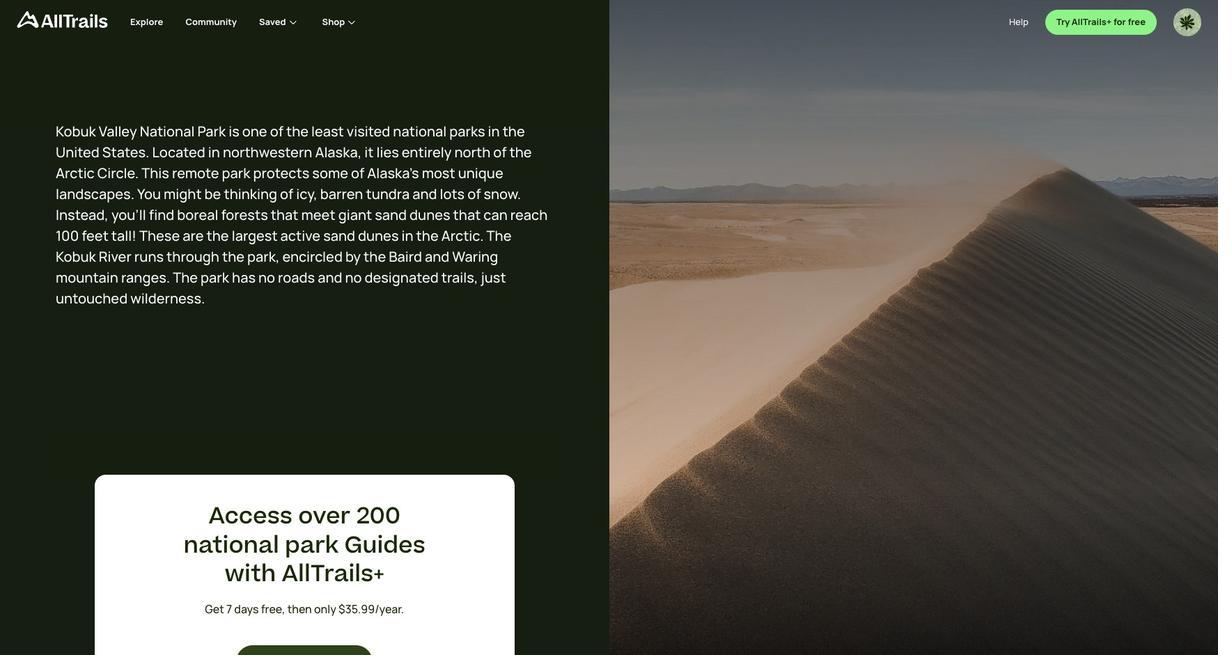Task type: locate. For each thing, give the bounding box(es) containing it.
0 horizontal spatial no
[[258, 268, 275, 287]]

kobuk down 100
[[56, 247, 96, 266]]

of right north
[[493, 143, 507, 162]]

baird
[[389, 247, 422, 266]]

boreal
[[177, 205, 218, 224]]

1 horizontal spatial no
[[345, 268, 362, 287]]

1 vertical spatial alltrails+
[[282, 558, 384, 591]]

untouched
[[56, 289, 128, 308]]

try alltrails+ for free
[[1056, 15, 1146, 28]]

1 horizontal spatial the
[[487, 226, 512, 245]]

kobuk valley national park is one of the least visited national parks in the united states. located in northwestern alaska, it lies entirely north of the arctic circle. this remote park protects some of alaska's most unique landscapes. you might be thinking of icy, barren tundra and lots of snow. instead, you'll find boreal forests that meet giant sand dunes that can reach 100 feet tall! these are the largest active sand dunes in the arctic. the kobuk river runs through the park, encircled by the baird and waring mountain ranges. the park has no roads and no designated trails, just untouched wilderness.
[[56, 122, 548, 308]]

0 vertical spatial kobuk
[[56, 122, 96, 141]]

alltrails+ up 'only'
[[282, 558, 384, 591]]

in up baird
[[402, 226, 413, 245]]

the
[[487, 226, 512, 245], [173, 268, 198, 287]]

0 horizontal spatial that
[[271, 205, 299, 224]]

$35.99/year.
[[339, 602, 404, 617]]

river
[[99, 247, 132, 266]]

wilderness.
[[130, 289, 205, 308]]

0 horizontal spatial by
[[92, 18, 102, 30]]

runs
[[134, 247, 164, 266]]

united
[[56, 143, 99, 162]]

the right are
[[207, 226, 229, 245]]

designated
[[365, 268, 439, 287]]

alaska's
[[367, 164, 419, 182]]

and up trails,
[[425, 247, 449, 266]]

park up get 7 days free, then only $35.99/year.
[[285, 529, 339, 562]]

0 vertical spatial alltrails+
[[1072, 15, 1112, 28]]

2 vertical spatial in
[[402, 226, 413, 245]]

0 vertical spatial sand
[[375, 205, 407, 224]]

1 vertical spatial kobuk
[[56, 247, 96, 266]]

community
[[186, 15, 237, 28]]

0 horizontal spatial alltrails+
[[282, 558, 384, 591]]

park inside access over 200 national park guides with alltrails+
[[285, 529, 339, 562]]

this
[[142, 164, 169, 182]]

0 horizontal spatial the
[[173, 268, 198, 287]]

1 horizontal spatial that
[[453, 205, 481, 224]]

dialog
[[0, 0, 1218, 655]]

explore
[[130, 15, 163, 28]]

guides
[[344, 529, 425, 562]]

kobuk
[[56, 122, 96, 141], [56, 247, 96, 266]]

thinking
[[224, 185, 277, 203]]

1 vertical spatial by
[[345, 247, 361, 266]]

national up entirely
[[393, 122, 447, 141]]

0 vertical spatial by
[[92, 18, 102, 30]]

is
[[229, 122, 240, 141]]

the down the through
[[173, 268, 198, 287]]

circle.
[[97, 164, 139, 182]]

try alltrails+ for free link
[[1045, 10, 1157, 35]]

that
[[271, 205, 299, 224], [453, 205, 481, 224]]

alltrails+ left for
[[1072, 15, 1112, 28]]

has
[[232, 268, 256, 287]]

the left the least
[[286, 122, 309, 141]]

0 horizontal spatial sand
[[323, 226, 355, 245]]

alltrails+
[[1072, 15, 1112, 28], [282, 558, 384, 591]]

and down encircled
[[318, 268, 342, 287]]

park left has
[[201, 268, 229, 287]]

by right curated
[[92, 18, 102, 30]]

200
[[356, 500, 401, 534]]

then
[[287, 602, 312, 617]]

one
[[242, 122, 267, 141]]

by right encircled
[[345, 247, 361, 266]]

7
[[226, 602, 232, 617]]

these
[[139, 226, 180, 245]]

the down can
[[487, 226, 512, 245]]

1 vertical spatial the
[[173, 268, 198, 287]]

national inside kobuk valley national park is one of the least visited national parks in the united states. located in northwestern alaska, it lies entirely north of the arctic circle. this remote park protects some of alaska's most unique landscapes. you might be thinking of icy, barren tundra and lots of snow. instead, you'll find boreal forests that meet giant sand dunes that can reach 100 feet tall! these are the largest active sand dunes in the arctic. the kobuk river runs through the park, encircled by the baird and waring mountain ranges. the park has no roads and no designated trails, just untouched wilderness.
[[393, 122, 447, 141]]

0 horizontal spatial in
[[208, 143, 220, 162]]

in right the "parks"
[[488, 122, 500, 141]]

reach
[[510, 205, 548, 224]]

get 7 days free, then only $35.99/year.
[[205, 602, 404, 617]]

community link
[[186, 0, 237, 45]]

0 vertical spatial park
[[222, 164, 250, 182]]

in
[[488, 122, 500, 141], [208, 143, 220, 162], [402, 226, 413, 245]]

national
[[140, 122, 195, 141]]

alaska,
[[315, 143, 362, 162]]

100
[[56, 226, 79, 245]]

curated by alltrails
[[56, 18, 140, 30]]

national
[[393, 122, 447, 141], [184, 529, 279, 562]]

1 kobuk from the top
[[56, 122, 96, 141]]

roads
[[278, 268, 315, 287]]

of
[[270, 122, 283, 141], [493, 143, 507, 162], [351, 164, 364, 182], [280, 185, 293, 203], [468, 185, 481, 203]]

saved link
[[259, 0, 300, 45]]

and down most on the top of page
[[412, 185, 437, 203]]

visited
[[347, 122, 390, 141]]

1 no from the left
[[258, 268, 275, 287]]

2 horizontal spatial in
[[488, 122, 500, 141]]

1 vertical spatial national
[[184, 529, 279, 562]]

0 horizontal spatial national
[[184, 529, 279, 562]]

1 vertical spatial in
[[208, 143, 220, 162]]

instead,
[[56, 205, 109, 224]]

forests
[[221, 205, 268, 224]]

1 horizontal spatial by
[[345, 247, 361, 266]]

that up active
[[271, 205, 299, 224]]

and
[[412, 185, 437, 203], [425, 247, 449, 266], [318, 268, 342, 287]]

northwestern
[[223, 143, 312, 162]]

national up 7 on the left bottom
[[184, 529, 279, 562]]

1 vertical spatial dunes
[[358, 226, 399, 245]]

sand down giant
[[323, 226, 355, 245]]

2 vertical spatial park
[[285, 529, 339, 562]]

dunes down lots
[[410, 205, 450, 224]]

trails,
[[441, 268, 478, 287]]

kobuk up united
[[56, 122, 96, 141]]

alltrails image
[[17, 11, 108, 28]]

days
[[234, 602, 259, 617]]

1 horizontal spatial sand
[[375, 205, 407, 224]]

of down unique
[[468, 185, 481, 203]]

kendall image
[[1174, 8, 1201, 36]]

shop button
[[322, 0, 359, 45]]

help
[[1009, 15, 1029, 28]]

park up thinking
[[222, 164, 250, 182]]

0 vertical spatial the
[[487, 226, 512, 245]]

2 vertical spatial and
[[318, 268, 342, 287]]

no down park,
[[258, 268, 275, 287]]

find
[[149, 205, 174, 224]]

explore link
[[130, 0, 163, 45]]

the up has
[[222, 247, 244, 266]]

0 vertical spatial national
[[393, 122, 447, 141]]

1 horizontal spatial dunes
[[410, 205, 450, 224]]

no left designated
[[345, 268, 362, 287]]

that up arctic.
[[453, 205, 481, 224]]

1 horizontal spatial national
[[393, 122, 447, 141]]

arctic.
[[441, 226, 484, 245]]

alltrails
[[105, 18, 140, 30]]

park,
[[247, 247, 280, 266]]

in down park
[[208, 143, 220, 162]]

dunes down giant
[[358, 226, 399, 245]]

sand down tundra
[[375, 205, 407, 224]]

saved button
[[259, 0, 322, 45]]

national inside access over 200 national park guides with alltrails+
[[184, 529, 279, 562]]

no
[[258, 268, 275, 287], [345, 268, 362, 287]]

by
[[92, 18, 102, 30], [345, 247, 361, 266]]

by inside kobuk valley national park is one of the least visited national parks in the united states. located in northwestern alaska, it lies entirely north of the arctic circle. this remote park protects some of alaska's most unique landscapes. you might be thinking of icy, barren tundra and lots of snow. instead, you'll find boreal forests that meet giant sand dunes that can reach 100 feet tall! these are the largest active sand dunes in the arctic. the kobuk river runs through the park, encircled by the baird and waring mountain ranges. the park has no roads and no designated trails, just untouched wilderness.
[[345, 247, 361, 266]]



Task type: vqa. For each thing, say whether or not it's contained in the screenshot.
the topmost 'SAND'
yes



Task type: describe. For each thing, give the bounding box(es) containing it.
1 that from the left
[[271, 205, 299, 224]]

access
[[209, 500, 293, 534]]

just
[[481, 268, 506, 287]]

shop link
[[322, 0, 359, 45]]

snow.
[[484, 185, 521, 203]]

located
[[152, 143, 205, 162]]

states.
[[102, 143, 149, 162]]

2 no from the left
[[345, 268, 362, 287]]

2 that from the left
[[453, 205, 481, 224]]

lies
[[376, 143, 399, 162]]

the right the "parks"
[[503, 122, 525, 141]]

least
[[311, 122, 344, 141]]

can
[[484, 205, 508, 224]]

shop
[[322, 15, 345, 28]]

with
[[225, 558, 276, 591]]

remote
[[172, 164, 219, 182]]

free
[[1128, 15, 1146, 28]]

the left baird
[[364, 247, 386, 266]]

for
[[1114, 15, 1126, 28]]

parks
[[449, 122, 485, 141]]

encircled
[[282, 247, 343, 266]]

north
[[454, 143, 491, 162]]

tundra
[[366, 185, 410, 203]]

close this dialog image
[[1182, 595, 1195, 609]]

curated
[[56, 18, 90, 30]]

the up baird
[[416, 226, 439, 245]]

help link
[[1009, 8, 1029, 36]]

over
[[298, 500, 351, 534]]

active
[[280, 226, 321, 245]]

light and shadow neatly divide two sides of a sand dune. wind carries sand from the top. image
[[609, 0, 1218, 655]]

icy,
[[296, 185, 318, 203]]

protects
[[253, 164, 310, 182]]

0 horizontal spatial dunes
[[358, 226, 399, 245]]

access over 200 national park guides with alltrails+
[[184, 500, 425, 591]]

arctic
[[56, 164, 95, 182]]

saved
[[259, 15, 286, 28]]

landscapes.
[[56, 185, 134, 203]]

are
[[183, 226, 204, 245]]

get
[[205, 602, 224, 617]]

giant
[[338, 205, 372, 224]]

tall!
[[111, 226, 136, 245]]

be
[[205, 185, 221, 203]]

most
[[422, 164, 455, 182]]

of right the one
[[270, 122, 283, 141]]

park
[[197, 122, 226, 141]]

lots
[[440, 185, 465, 203]]

through
[[167, 247, 219, 266]]

1 horizontal spatial alltrails+
[[1072, 15, 1112, 28]]

only
[[314, 602, 336, 617]]

try
[[1056, 15, 1070, 28]]

the up snow.
[[509, 143, 532, 162]]

of left icy,
[[280, 185, 293, 203]]

0 vertical spatial in
[[488, 122, 500, 141]]

barren
[[320, 185, 363, 203]]

of down it on the left
[[351, 164, 364, 182]]

1 vertical spatial park
[[201, 268, 229, 287]]

ranges.
[[121, 268, 170, 287]]

free,
[[261, 602, 285, 617]]

0 vertical spatial dunes
[[410, 205, 450, 224]]

valley
[[99, 122, 137, 141]]

2 kobuk from the top
[[56, 247, 96, 266]]

you'll
[[111, 205, 146, 224]]

1 vertical spatial sand
[[323, 226, 355, 245]]

alltrails link
[[17, 11, 130, 33]]

meet
[[301, 205, 335, 224]]

0 vertical spatial and
[[412, 185, 437, 203]]

waring
[[452, 247, 498, 266]]

unique
[[458, 164, 503, 182]]

entirely
[[402, 143, 452, 162]]

you
[[137, 185, 161, 203]]

mountain
[[56, 268, 118, 287]]

might
[[164, 185, 202, 203]]

1 horizontal spatial in
[[402, 226, 413, 245]]

largest
[[232, 226, 278, 245]]

1 vertical spatial and
[[425, 247, 449, 266]]

alltrails+ inside access over 200 national park guides with alltrails+
[[282, 558, 384, 591]]

it
[[364, 143, 374, 162]]

feet
[[82, 226, 109, 245]]

some
[[312, 164, 348, 182]]



